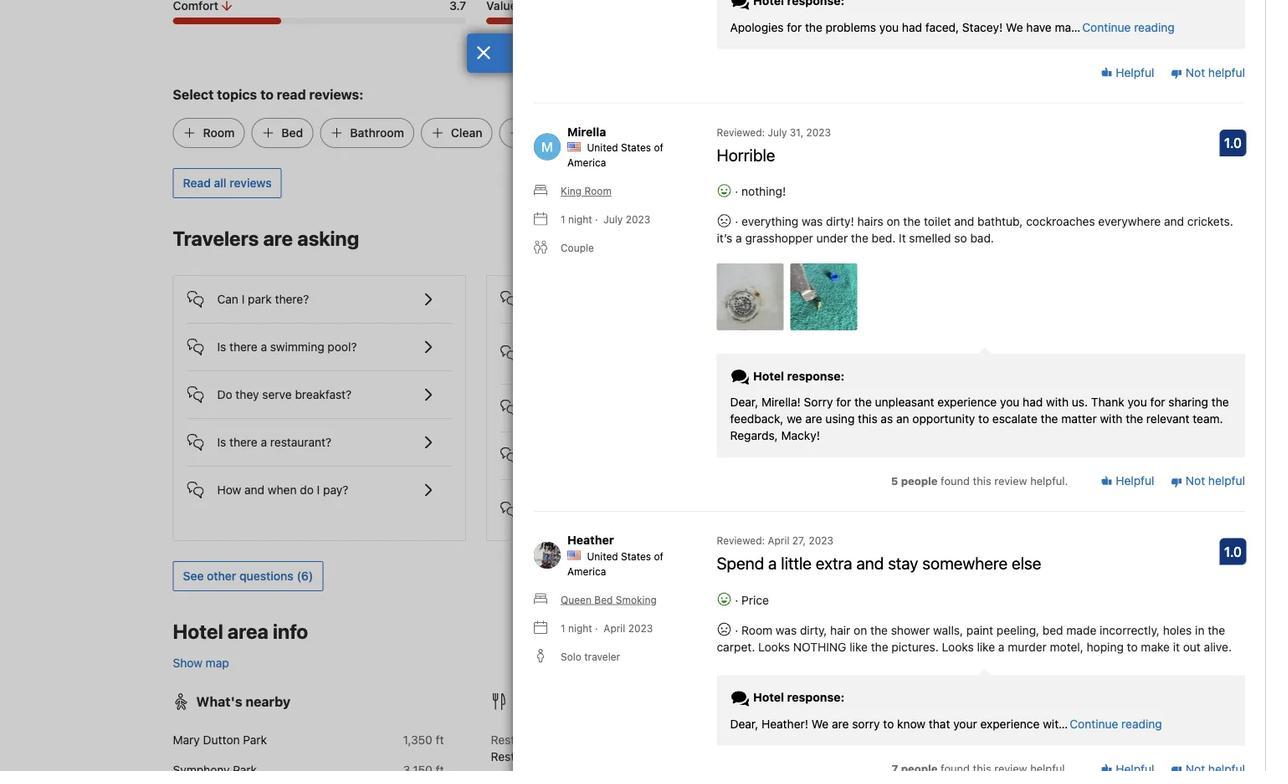 Task type: vqa. For each thing, say whether or not it's contained in the screenshot.
Myrtle
no



Task type: locate. For each thing, give the bounding box(es) containing it.
0 vertical spatial april
[[768, 535, 790, 547]]

grasshopper
[[746, 231, 814, 245]]

1 america from the top
[[568, 157, 606, 169]]

on right hair
[[854, 624, 868, 637]]

150 ft
[[731, 742, 762, 756]]

experience
[[938, 395, 997, 409], [981, 717, 1040, 731]]

2 horizontal spatial an
[[897, 412, 910, 426]]

regards,
[[730, 429, 778, 443]]

&
[[596, 694, 606, 710]]

0 horizontal spatial ft
[[436, 734, 444, 748]]

1 vertical spatial america
[[568, 566, 606, 578]]

there inside are there rooms with an ocean view?
[[553, 495, 581, 509]]

2 scored 1.0 element from the top
[[1220, 539, 1247, 565]]

ma…
[[1055, 20, 1081, 34]]

1 horizontal spatial april
[[768, 535, 790, 547]]

1 vertical spatial was
[[776, 624, 797, 637]]

area
[[228, 620, 269, 644]]

continue reading link up vegas
[[1083, 19, 1175, 35]]

reviews
[[230, 176, 272, 190]]

2 not helpful button from the top
[[1171, 473, 1246, 490]]

· nothing!
[[732, 184, 786, 198]]

1 vertical spatial an
[[874, 448, 887, 462]]

hotel response: up heather!
[[751, 691, 845, 705]]

park
[[248, 293, 272, 306]]

mexican
[[672, 734, 717, 748]]

0 horizontal spatial questions
[[239, 570, 294, 583]]

reviewed: for spend a little extra and stay somewhere else
[[717, 535, 765, 547]]

reviewed: up spend
[[717, 535, 765, 547]]

1 vertical spatial with
[[1101, 412, 1123, 426]]

king
[[561, 185, 582, 197]]

read
[[183, 176, 211, 190]]

continue up "mi"
[[1070, 717, 1119, 731]]

a left swimming on the top of page
[[261, 340, 267, 354]]

1 horizontal spatial bed
[[595, 594, 613, 606]]

1 1.0 from the top
[[1225, 135, 1242, 151]]

1 up solo
[[561, 623, 566, 634]]

2 united from the top
[[587, 551, 618, 562]]

1 vertical spatial states
[[621, 551, 651, 562]]

under
[[817, 231, 848, 245]]

0 vertical spatial not helpful
[[1183, 65, 1246, 79]]

2 1 from the top
[[561, 623, 566, 634]]

reading for apologies for the problems you had faced, stacey! we have ma… continue reading
[[1135, 20, 1175, 34]]

0 horizontal spatial you
[[880, 20, 899, 34]]

1 vertical spatial had
[[1023, 395, 1043, 409]]

hair
[[831, 624, 851, 637]]

questions inside 'button'
[[239, 570, 294, 583]]

1 united from the top
[[587, 142, 618, 153]]

0 horizontal spatial have
[[846, 448, 871, 462]]

ask a question button
[[896, 397, 998, 427]]

2 dear, from the top
[[730, 717, 759, 731]]

score
[[1001, 47, 1027, 59]]

mary
[[173, 734, 200, 748]]

see
[[183, 570, 204, 583], [1001, 627, 1022, 640]]

1 looks from the left
[[759, 640, 790, 654]]

can i park there?
[[217, 293, 309, 306]]

room right 'king'
[[585, 185, 612, 197]]

5 people found this review helpful.
[[892, 475, 1069, 487]]

1 states from the top
[[621, 142, 651, 153]]

2 reviewed: from the top
[[717, 535, 765, 547]]

0 vertical spatial hotel
[[753, 369, 785, 383]]

to left most
[[972, 448, 983, 462]]

1 vertical spatial questions
[[239, 570, 294, 583]]

sorry
[[804, 395, 833, 409]]

was inside room was dirty, hair on the shower walls, paint peeling, bed made incorrectly, holes in the carpet.  looks nothing like the pictures.  looks like a murder motel, hoping to make it out alive.
[[776, 624, 797, 637]]

bed
[[282, 126, 303, 140], [595, 594, 613, 606]]

1 horizontal spatial have
[[1027, 20, 1052, 34]]

hotel up mirella!
[[753, 369, 785, 383]]

mirella
[[568, 125, 607, 138]]

continue for ma…
[[1083, 20, 1131, 34]]

see for see availability
[[1001, 627, 1022, 640]]

states for horrible
[[621, 142, 651, 153]]

0 vertical spatial continue
[[1083, 20, 1131, 34]]

continue reading link up "mi"
[[1070, 716, 1163, 733]]

0 horizontal spatial looks
[[759, 640, 790, 654]]

feedback,
[[730, 412, 784, 426]]

1 for horrible
[[561, 214, 566, 225]]

dona
[[561, 734, 589, 748]]

0 vertical spatial states
[[621, 142, 651, 153]]

1 night from the top
[[568, 214, 592, 225]]

is inside is there a swimming pool? button
[[217, 340, 226, 354]]

alive.
[[1205, 640, 1232, 654]]

with
[[1047, 395, 1069, 409], [1101, 412, 1123, 426], [621, 495, 644, 509]]

1 horizontal spatial this
[[973, 475, 992, 487]]

see left other
[[183, 570, 204, 583]]

everything was dirty! hairs on the toilet and bathtub, cockroaches everywhere and crickets. it's a grasshopper under the bed. it smelled so bad.
[[717, 215, 1234, 245]]

and
[[955, 215, 975, 228], [1165, 215, 1185, 228], [245, 483, 265, 497], [857, 554, 884, 573]]

july down king room
[[604, 214, 623, 225]]

0 vertical spatial hotel response:
[[751, 369, 845, 383]]

0 vertical spatial not
[[1186, 65, 1206, 79]]

like
[[850, 640, 868, 654], [977, 640, 996, 654]]

like down paint
[[977, 640, 996, 654]]

is there a restaurant?
[[217, 436, 332, 450]]

experience up opportunity
[[938, 395, 997, 409]]

0 vertical spatial had
[[902, 20, 923, 34]]

ft for 1,350 ft
[[436, 734, 444, 748]]

0 vertical spatial july
[[768, 126, 787, 138]]

what's nearby
[[196, 694, 291, 710]]

an left ocean
[[647, 495, 660, 509]]

hotel response: up mirella!
[[751, 369, 845, 383]]

1 dear, from the top
[[730, 395, 759, 409]]

looks right carpet.
[[759, 640, 790, 654]]

is
[[217, 340, 226, 354], [217, 436, 226, 450]]

0 vertical spatial bed
[[282, 126, 303, 140]]

0 horizontal spatial see
[[183, 570, 204, 583]]

helpful
[[1209, 65, 1246, 79], [1209, 474, 1246, 488]]

was inside 'everything was dirty! hairs on the toilet and bathtub, cockroaches everywhere and crickets. it's a grasshopper under the bed. it smelled so bad.'
[[802, 215, 823, 228]]

they
[[236, 388, 259, 402]]

reviewed: up horrible
[[717, 126, 765, 138]]

questions left (6)
[[239, 570, 294, 583]]

1 vertical spatial reading
[[1122, 717, 1163, 731]]

0 horizontal spatial are
[[263, 227, 293, 250]]

see inside button
[[1001, 627, 1022, 640]]

dear, up 150 ft on the right bottom
[[730, 717, 759, 731]]

1 horizontal spatial room
[[585, 185, 612, 197]]

· down queen bed smoking 'link' at the bottom of the page
[[595, 623, 598, 634]]

a inside room was dirty, hair on the shower walls, paint peeling, bed made incorrectly, holes in the carpet.  looks nothing like the pictures.  looks like a murder motel, hoping to make it out alive.
[[999, 640, 1005, 654]]

this inside "dear, mirella! sorry for the unpleasant experience you had with us. thank you for sharing the feedback, we are using this as an opportunity to escalate the matter with the relevant team. regards, macky!"
[[858, 412, 878, 426]]

for left las at the top of page
[[1030, 47, 1043, 59]]

can i park there? button
[[187, 276, 452, 310]]

0 horizontal spatial this
[[858, 412, 878, 426]]

2 vertical spatial are
[[832, 717, 849, 731]]

heather!
[[762, 717, 809, 731]]

is there a swimming pool? button
[[187, 324, 452, 357]]

0 vertical spatial reviewed:
[[717, 126, 765, 138]]

was for spend a little extra and stay somewhere else
[[776, 624, 797, 637]]

united states of america for spend a little extra and stay somewhere else
[[568, 551, 664, 578]]

(6)
[[297, 570, 313, 583]]

an
[[897, 412, 910, 426], [874, 448, 887, 462], [647, 495, 660, 509]]

a left restaurant? on the left
[[261, 436, 267, 450]]

1 united states of america from the top
[[568, 142, 664, 169]]

· up carpet.
[[732, 624, 742, 637]]

dear, heather! we are sorry to know that your experience wit… continue reading
[[730, 717, 1163, 731]]

not helpful for first not helpful "button" from the bottom of the page
[[1183, 474, 1246, 488]]

to down incorrectly,
[[1127, 640, 1138, 654]]

restaurant
[[491, 734, 550, 748]]

0 vertical spatial dear,
[[730, 395, 759, 409]]

was left dirty,
[[776, 624, 797, 637]]

to inside "dear, mirella! sorry for the unpleasant experience you had with us. thank you for sharing the feedback, we are using this as an opportunity to escalate the matter with the relevant team. regards, macky!"
[[979, 412, 990, 426]]

for up relevant
[[1151, 395, 1166, 409]]

0 horizontal spatial like
[[850, 640, 868, 654]]

we down using
[[825, 448, 842, 462]]

states for spend a little extra and stay somewhere else
[[621, 551, 651, 562]]

crickets.
[[1188, 215, 1234, 228]]

there right the are on the bottom left of the page
[[553, 495, 581, 509]]

0 vertical spatial room
[[203, 126, 235, 140]]

1 vertical spatial not
[[1186, 474, 1206, 488]]

are up 'sls'
[[832, 717, 849, 731]]

1 not helpful from the top
[[1183, 65, 1246, 79]]

0 vertical spatial is
[[217, 340, 226, 354]]

1 horizontal spatial are
[[806, 412, 823, 426]]

is up the do
[[217, 340, 226, 354]]

1.2 mi
[[1049, 734, 1080, 748]]

april left the 27,
[[768, 535, 790, 547]]

2 of from the top
[[654, 551, 664, 562]]

0 horizontal spatial an
[[647, 495, 660, 509]]

sls
[[847, 734, 868, 748]]

response: up sorry
[[787, 369, 845, 383]]

response: up heather!
[[787, 691, 845, 705]]

1 helpful button from the top
[[1101, 64, 1155, 81]]

0 vertical spatial on
[[887, 215, 901, 228]]

1,350
[[403, 734, 433, 748]]

0 vertical spatial reading
[[1135, 20, 1175, 34]]

stay
[[888, 554, 919, 573]]

2 not helpful from the top
[[1183, 474, 1246, 488]]

1 vertical spatial this
[[973, 475, 992, 487]]

spend
[[717, 554, 765, 573]]

had
[[902, 20, 923, 34], [1023, 395, 1043, 409]]

view?
[[531, 512, 561, 526]]

1 vertical spatial on
[[854, 624, 868, 637]]

it
[[899, 231, 906, 245]]

you up escalate
[[1001, 395, 1020, 409]]

most
[[986, 448, 1013, 462]]

0 vertical spatial helpful button
[[1101, 64, 1155, 81]]

150
[[731, 742, 751, 756]]

bed right queen
[[595, 594, 613, 606]]

scored 1.0 element
[[1220, 130, 1247, 156], [1220, 539, 1247, 565]]

1 helpful from the top
[[1113, 65, 1155, 79]]

had up escalate
[[1023, 395, 1043, 409]]

are
[[263, 227, 293, 250], [806, 412, 823, 426], [832, 717, 849, 731]]

murder
[[1008, 640, 1047, 654]]

are down sorry
[[806, 412, 823, 426]]

1 scored 1.0 element from the top
[[1220, 130, 1247, 156]]

we up train
[[812, 717, 829, 731]]

1 vertical spatial united
[[587, 551, 618, 562]]

is inside is there a restaurant? button
[[217, 436, 226, 450]]

on inside room was dirty, hair on the shower walls, paint peeling, bed made incorrectly, holes in the carpet.  looks nothing like the pictures.  looks like a murder motel, hoping to make it out alive.
[[854, 624, 868, 637]]

2 vertical spatial room
[[742, 624, 773, 637]]

1 of from the top
[[654, 142, 664, 153]]

bed down read
[[282, 126, 303, 140]]

0 vertical spatial america
[[568, 157, 606, 169]]

for up using
[[837, 395, 852, 409]]

america for horrible
[[568, 157, 606, 169]]

continue reading link for apologies for the problems you had faced, stacey! we have ma… continue reading
[[1083, 19, 1175, 35]]

2 vertical spatial with
[[621, 495, 644, 509]]

room inside room was dirty, hair on the shower walls, paint peeling, bed made incorrectly, holes in the carpet.  looks nothing like the pictures.  looks like a murder motel, hoping to make it out alive.
[[742, 624, 773, 637]]

1 vertical spatial continue reading link
[[1070, 716, 1163, 733]]

27,
[[793, 535, 806, 547]]

1 vertical spatial not helpful button
[[1171, 473, 1246, 490]]

dear, for dear, mirella! sorry for the unpleasant experience you had with us. thank you for sharing the feedback, we are using this as an opportunity to escalate the matter with the relevant team. regards, macky!
[[730, 395, 759, 409]]

1 vertical spatial helpful
[[1209, 474, 1246, 488]]

an left instant
[[874, 448, 887, 462]]

0 vertical spatial continue reading link
[[1083, 19, 1175, 35]]

0 vertical spatial see
[[183, 570, 204, 583]]

united down mirella
[[587, 142, 618, 153]]

0 horizontal spatial had
[[902, 20, 923, 34]]

2 not from the top
[[1186, 474, 1206, 488]]

see right paint
[[1001, 627, 1022, 640]]

with right the rooms
[[621, 495, 644, 509]]

2 helpful button from the top
[[1101, 473, 1155, 490]]

i right do
[[317, 483, 320, 497]]

this right found
[[973, 475, 992, 487]]

horrible
[[717, 145, 776, 164]]

to left escalate
[[979, 412, 990, 426]]

maria
[[592, 734, 622, 748]]

see inside 'button'
[[183, 570, 204, 583]]

you right thank
[[1128, 395, 1148, 409]]

have down using
[[846, 448, 871, 462]]

·
[[735, 184, 739, 198], [595, 214, 598, 225], [732, 215, 742, 228], [735, 593, 739, 607], [595, 623, 598, 634], [732, 624, 742, 637]]

1 horizontal spatial on
[[887, 215, 901, 228]]

united states of america down mirella
[[568, 142, 664, 169]]

2 helpful from the top
[[1209, 474, 1246, 488]]

see for see other questions (6)
[[183, 570, 204, 583]]

· left price
[[735, 593, 739, 607]]

there down they at the left bottom of page
[[229, 436, 258, 450]]

i right can
[[242, 293, 245, 306]]

1 horizontal spatial you
[[1001, 395, 1020, 409]]

reading for dear, heather! we are sorry to know that your experience wit… continue reading
[[1122, 717, 1163, 731]]

there
[[229, 340, 258, 354], [229, 436, 258, 450], [553, 495, 581, 509]]

escalate
[[993, 412, 1038, 426]]

ft right 1,350
[[436, 734, 444, 748]]

america up king room
[[568, 157, 606, 169]]

of for horrible
[[654, 142, 664, 153]]

how and when do i pay? button
[[187, 467, 452, 501]]

on up it on the right
[[887, 215, 901, 228]]

1 vertical spatial hotel response:
[[751, 691, 845, 705]]

states up 1 night · july 2023
[[621, 142, 651, 153]]

1 vertical spatial night
[[568, 623, 592, 634]]

1 vertical spatial room
[[585, 185, 612, 197]]

1 vertical spatial is
[[217, 436, 226, 450]]

2 horizontal spatial are
[[832, 717, 849, 731]]

1 vertical spatial i
[[317, 483, 320, 497]]

questions
[[1016, 448, 1069, 462], [239, 570, 294, 583]]

1 horizontal spatial had
[[1023, 395, 1043, 409]]

1 not helpful button from the top
[[1171, 64, 1246, 81]]

reviewed: april 27, 2023
[[717, 535, 834, 547]]

1 horizontal spatial was
[[802, 215, 823, 228]]

0 vertical spatial there
[[229, 340, 258, 354]]

have up low score for las vegas
[[1027, 20, 1052, 34]]

2 horizontal spatial room
[[742, 624, 773, 637]]

1 vertical spatial see
[[1001, 627, 1022, 640]]

i inside button
[[317, 483, 320, 497]]

you right problems
[[880, 20, 899, 34]]

ft right "150"
[[754, 742, 762, 756]]

2 vertical spatial hotel
[[753, 691, 785, 705]]

on inside 'everything was dirty! hairs on the toilet and bathtub, cockroaches everywhere and crickets. it's a grasshopper under the bed. it smelled so bad.'
[[887, 215, 901, 228]]

2 states from the top
[[621, 551, 651, 562]]

dear, inside "dear, mirella! sorry for the unpleasant experience you had with us. thank you for sharing the feedback, we are using this as an opportunity to escalate the matter with the relevant team. regards, macky!"
[[730, 395, 759, 409]]

hotel left the area
[[173, 620, 223, 644]]

2 night from the top
[[568, 623, 592, 634]]

close image
[[476, 46, 491, 59]]

team.
[[1193, 412, 1224, 426]]

0 horizontal spatial room
[[203, 126, 235, 140]]

king room link
[[534, 184, 612, 199]]

1 vertical spatial have
[[846, 448, 871, 462]]

room
[[203, 126, 235, 140], [585, 185, 612, 197], [742, 624, 773, 637]]

0 vertical spatial response:
[[787, 369, 845, 383]]

experience right your at the bottom
[[981, 717, 1040, 731]]

1 vertical spatial of
[[654, 551, 664, 562]]

1 vertical spatial experience
[[981, 717, 1040, 731]]

0 vertical spatial of
[[654, 142, 664, 153]]

select topics to read reviews:
[[173, 87, 364, 102]]

dear, up "feedback,"
[[730, 395, 759, 409]]

2 united states of america from the top
[[568, 551, 664, 578]]

1 horizontal spatial ft
[[754, 742, 762, 756]]

1 vertical spatial reviewed:
[[717, 535, 765, 547]]

was
[[802, 215, 823, 228], [776, 624, 797, 637]]

0 horizontal spatial on
[[854, 624, 868, 637]]

night down queen
[[568, 623, 592, 634]]

continue
[[1083, 20, 1131, 34], [1070, 717, 1119, 731]]

1 down 'king'
[[561, 214, 566, 225]]

was up under
[[802, 215, 823, 228]]

1 reviewed: from the top
[[717, 126, 765, 138]]

a right it's
[[736, 231, 742, 245]]

0 vertical spatial united states of america
[[568, 142, 664, 169]]

do they serve breakfast? button
[[187, 372, 452, 405]]

2 america from the top
[[568, 566, 606, 578]]

i
[[242, 293, 245, 306], [317, 483, 320, 497]]

see availability button
[[991, 619, 1094, 649]]

price
[[742, 593, 769, 607]]

1 not from the top
[[1186, 65, 1206, 79]]

0 horizontal spatial i
[[242, 293, 245, 306]]

relevant
[[1147, 412, 1190, 426]]

of for spend a little extra and stay somewhere else
[[654, 551, 664, 562]]

with left us.
[[1047, 395, 1069, 409]]

0 vertical spatial 1
[[561, 214, 566, 225]]

0 horizontal spatial with
[[621, 495, 644, 509]]

0 vertical spatial 1.0
[[1225, 135, 1242, 151]]

continue up vegas
[[1083, 20, 1131, 34]]

1 vertical spatial helpful
[[1113, 474, 1155, 488]]

2023
[[807, 126, 831, 138], [626, 214, 651, 225], [809, 535, 834, 547], [628, 623, 653, 634]]

1 is from the top
[[217, 340, 226, 354]]

there for are there rooms with an ocean view?
[[553, 495, 581, 509]]

1 1 from the top
[[561, 214, 566, 225]]

looks down walls,
[[942, 640, 974, 654]]

1 horizontal spatial with
[[1047, 395, 1069, 409]]

1 vertical spatial scored 1.0 element
[[1220, 539, 1247, 565]]

2 1.0 from the top
[[1225, 544, 1242, 560]]

the
[[805, 20, 823, 34], [904, 215, 921, 228], [851, 231, 869, 245], [855, 395, 872, 409], [1212, 395, 1230, 409], [1041, 412, 1059, 426], [1126, 412, 1144, 426], [871, 624, 888, 637], [1208, 624, 1226, 637], [871, 640, 889, 654]]

2 is from the top
[[217, 436, 226, 450]]

to up station
[[884, 717, 894, 731]]

rest
[[491, 751, 515, 764]]

united down heather on the bottom of the page
[[587, 551, 618, 562]]

vegas
[[1065, 47, 1094, 59]]

had inside "dear, mirella! sorry for the unpleasant experience you had with us. thank you for sharing the feedback, we are using this as an opportunity to escalate the matter with the relevant team. regards, macky!"
[[1023, 395, 1043, 409]]

for right apologies
[[787, 20, 802, 34]]

2 like from the left
[[977, 640, 996, 654]]

questions up helpful.
[[1016, 448, 1069, 462]]

united states of america down heather on the bottom of the page
[[568, 551, 664, 578]]

are there rooms with an ocean view?
[[531, 495, 696, 526]]

2 helpful from the top
[[1113, 474, 1155, 488]]

to left read
[[260, 87, 274, 102]]

a down "peeling,"
[[999, 640, 1005, 654]]

1 vertical spatial continue
[[1070, 717, 1119, 731]]

there up they at the left bottom of page
[[229, 340, 258, 354]]

united for horrible
[[587, 142, 618, 153]]

room up carpet.
[[742, 624, 773, 637]]

continue for wit…
[[1070, 717, 1119, 731]]

0 vertical spatial experience
[[938, 395, 997, 409]]

1 for spend a little extra and stay somewhere else
[[561, 623, 566, 634]]

and right the how
[[245, 483, 265, 497]]

an right as
[[897, 412, 910, 426]]

0 vertical spatial i
[[242, 293, 245, 306]]

1 horizontal spatial an
[[874, 448, 887, 462]]

low score for las vegas
[[979, 47, 1094, 59]]

is down the do
[[217, 436, 226, 450]]

1 horizontal spatial questions
[[1016, 448, 1069, 462]]

bed inside 'link'
[[595, 594, 613, 606]]

united for spend a little extra and stay somewhere else
[[587, 551, 618, 562]]

have
[[1027, 20, 1052, 34], [846, 448, 871, 462]]

july left 31,
[[768, 126, 787, 138]]

this left as
[[858, 412, 878, 426]]

a right ask at the bottom right of the page
[[930, 405, 937, 419]]

sorry
[[853, 717, 880, 731]]

motel,
[[1050, 640, 1084, 654]]

1 helpful from the top
[[1209, 65, 1246, 79]]



Task type: describe. For each thing, give the bounding box(es) containing it.
spend a little extra and stay somewhere else
[[717, 554, 1042, 573]]

not helpful for first not helpful "button" from the top
[[1183, 65, 1246, 79]]

train
[[809, 734, 836, 748]]

do
[[217, 388, 232, 402]]

so
[[955, 231, 968, 245]]

and left stay
[[857, 554, 884, 573]]

station
[[871, 734, 909, 748]]

an inside are there rooms with an ocean view?
[[647, 495, 660, 509]]

i inside button
[[242, 293, 245, 306]]

is for is there a swimming pool?
[[217, 340, 226, 354]]

night for spend a little extra and stay somewhere else
[[568, 623, 592, 634]]

a inside button
[[930, 405, 937, 419]]

matter
[[1062, 412, 1097, 426]]

1 vertical spatial hotel
[[173, 620, 223, 644]]

what's
[[196, 694, 242, 710]]

it
[[1174, 640, 1181, 654]]

low
[[979, 47, 998, 59]]

walls,
[[934, 624, 964, 637]]

ft for 150 ft
[[754, 742, 762, 756]]

restaurants
[[514, 694, 593, 710]]

comfort 3.7 meter
[[173, 18, 466, 24]]

read
[[277, 87, 306, 102]]

queen bed smoking link
[[534, 593, 657, 608]]

review
[[995, 475, 1028, 487]]

do
[[300, 483, 314, 497]]

your
[[954, 717, 978, 731]]

continue reading link for dear, heather! we are sorry to know that your experience wit… continue reading
[[1070, 716, 1163, 733]]

queen bed smoking
[[561, 594, 657, 606]]

0 vertical spatial with
[[1047, 395, 1069, 409]]

toilet
[[924, 215, 952, 228]]

· price
[[732, 593, 769, 607]]

heather
[[568, 534, 614, 547]]

1.0 for spend a little extra and stay somewhere else
[[1225, 544, 1242, 560]]

night for horrible
[[568, 214, 592, 225]]

2 hotel response: from the top
[[751, 691, 845, 705]]

dear, for dear, heather! we are sorry to know that your experience wit… continue reading
[[730, 717, 759, 731]]

info
[[273, 620, 308, 644]]

mary dutton park
[[173, 734, 267, 748]]

with inside are there rooms with an ocean view?
[[621, 495, 644, 509]]

1 response: from the top
[[787, 369, 845, 383]]

travelers
[[173, 227, 259, 250]]

2 horizontal spatial you
[[1128, 395, 1148, 409]]

the left relevant
[[1126, 412, 1144, 426]]

scored 1.0 element for horrible
[[1220, 130, 1247, 156]]

see other questions (6)
[[183, 570, 313, 583]]

· up it's
[[732, 215, 742, 228]]

that
[[929, 717, 951, 731]]

an inside "dear, mirella! sorry for the unpleasant experience you had with us. thank you for sharing the feedback, we are using this as an opportunity to escalate the matter with the relevant team. regards, macky!"
[[897, 412, 910, 426]]

availability
[[1025, 627, 1084, 640]]

we
[[787, 412, 802, 426]]

is there a swimming pool?
[[217, 340, 357, 354]]

0 horizontal spatial bed
[[282, 126, 303, 140]]

room for room
[[203, 126, 235, 140]]

faced,
[[926, 20, 960, 34]]

1.0 for horrible
[[1225, 135, 1242, 151]]

was for horrible
[[802, 215, 823, 228]]

· left 'nothing!'
[[735, 184, 739, 198]]

rooms
[[584, 495, 618, 509]]

bad.
[[971, 231, 995, 245]]

and inside the how and when do i pay? button
[[245, 483, 265, 497]]

the left matter
[[1041, 412, 1059, 426]]

on for spend a little extra and stay somewhere else
[[854, 624, 868, 637]]

paint
[[967, 624, 994, 637]]

out
[[1184, 640, 1201, 654]]

read all reviews
[[183, 176, 272, 190]]

to inside room was dirty, hair on the shower walls, paint peeling, bed made incorrectly, holes in the carpet.  looks nothing like the pictures.  looks like a murder motel, hoping to make it out alive.
[[1127, 640, 1138, 654]]

are there rooms with an ocean view? button
[[501, 481, 766, 527]]

public transit
[[833, 694, 919, 710]]

mirella!
[[762, 395, 801, 409]]

0 vertical spatial we
[[1006, 20, 1024, 34]]

2 vertical spatial we
[[812, 717, 829, 731]]

america for spend a little extra and stay somewhere else
[[568, 566, 606, 578]]

helpful for first not helpful "button" from the bottom of the page
[[1209, 474, 1246, 488]]

on for horrible
[[887, 215, 901, 228]]

a down reviewed: april 27, 2023
[[769, 554, 777, 573]]

serve
[[262, 388, 292, 402]]

2 response: from the top
[[787, 691, 845, 705]]

the down hairs
[[851, 231, 869, 245]]

couple
[[561, 242, 594, 254]]

opportunity
[[913, 412, 976, 426]]

transit
[[876, 694, 919, 710]]

is for is there a restaurant?
[[217, 436, 226, 450]]

value for money 3.4 meter
[[487, 18, 780, 24]]

asking
[[297, 227, 359, 250]]

· down king room
[[595, 214, 598, 225]]

location 4.5 meter
[[800, 18, 1094, 24]]

dear, mirella! sorry for the unpleasant experience you had with us. thank you for sharing the feedback, we are using this as an opportunity to escalate the matter with the relevant team. regards, macky!
[[730, 395, 1230, 443]]

helpful for first not helpful "button" from the top
[[1209, 65, 1246, 79]]

solo
[[561, 651, 582, 663]]

reviewed: for horrible
[[717, 126, 765, 138]]

1 vertical spatial we
[[825, 448, 842, 462]]

there for is there a swimming pool?
[[229, 340, 258, 354]]

the right "in"
[[1208, 624, 1226, 637]]

cockroaches
[[1027, 215, 1096, 228]]

dirty,
[[800, 624, 828, 637]]

using
[[826, 412, 855, 426]]

answer
[[930, 448, 969, 462]]

bathtub,
[[978, 215, 1023, 228]]

see availability
[[1001, 627, 1084, 640]]

we have an instant answer to most questions
[[825, 448, 1069, 462]]

and up so
[[955, 215, 975, 228]]

it's
[[717, 231, 733, 245]]

know
[[898, 717, 926, 731]]

1 night · april 2023
[[561, 623, 653, 634]]

ask a question
[[906, 405, 988, 419]]

is there a restaurant? button
[[187, 419, 452, 453]]

united states of america for horrible
[[568, 142, 664, 169]]

peeling,
[[997, 624, 1040, 637]]

0 vertical spatial questions
[[1016, 448, 1069, 462]]

looking?
[[931, 355, 997, 375]]

are inside "dear, mirella! sorry for the unpleasant experience you had with us. thank you for sharing the feedback, we are using this as an opportunity to escalate the matter with the relevant team. regards, macky!"
[[806, 412, 823, 426]]

see other questions (6) button
[[173, 562, 323, 592]]

wit…
[[1043, 717, 1069, 731]]

2 looks from the left
[[942, 640, 974, 654]]

scored 1.0 element for spend a little extra and stay somewhere else
[[1220, 539, 1247, 565]]

queen
[[561, 594, 592, 606]]

still
[[897, 355, 927, 375]]

ask
[[906, 405, 927, 419]]

hoping
[[1087, 640, 1124, 654]]

the left shower
[[871, 624, 888, 637]]

1 hotel response: from the top
[[751, 369, 845, 383]]

the left pictures.
[[871, 640, 889, 654]]

problems
[[826, 20, 877, 34]]

nothing!
[[742, 184, 786, 198]]

0 horizontal spatial april
[[604, 623, 626, 634]]

and left crickets.
[[1165, 215, 1185, 228]]

as
[[881, 412, 893, 426]]

solo traveler
[[561, 651, 621, 663]]

there for is there a restaurant?
[[229, 436, 258, 450]]

the left problems
[[805, 20, 823, 34]]

little
[[781, 554, 812, 573]]

1 vertical spatial july
[[604, 214, 623, 225]]

2 horizontal spatial with
[[1101, 412, 1123, 426]]

extra
[[816, 554, 853, 573]]

in
[[1196, 624, 1205, 637]]

31,
[[790, 126, 804, 138]]

how
[[217, 483, 241, 497]]

0 vertical spatial are
[[263, 227, 293, 250]]

room was dirty, hair on the shower walls, paint peeling, bed made incorrectly, holes in the carpet.  looks nothing like the pictures.  looks like a murder motel, hoping to make it out alive.
[[717, 624, 1232, 654]]

the up it on the right
[[904, 215, 921, 228]]

bed
[[1043, 624, 1064, 637]]

dutton
[[203, 734, 240, 748]]

sls station
[[847, 734, 909, 748]]

a inside 'everything was dirty! hairs on the toilet and bathtub, cockroaches everywhere and crickets. it's a grasshopper under the bed. it smelled so bad.'
[[736, 231, 742, 245]]

experience inside "dear, mirella! sorry for the unpleasant experience you had with us. thank you for sharing the feedback, we are using this as an opportunity to escalate the matter with the relevant team. regards, macky!"
[[938, 395, 997, 409]]

question
[[940, 405, 988, 419]]

shower
[[891, 624, 930, 637]]

1 like from the left
[[850, 640, 868, 654]]

1.2
[[1049, 734, 1064, 748]]

room for room was dirty, hair on the shower walls, paint peeling, bed made incorrectly, holes in the carpet.  looks nothing like the pictures.  looks like a murder motel, hoping to make it out alive.
[[742, 624, 773, 637]]

else
[[1012, 554, 1042, 573]]

the up team.
[[1212, 395, 1230, 409]]

the up using
[[855, 395, 872, 409]]



